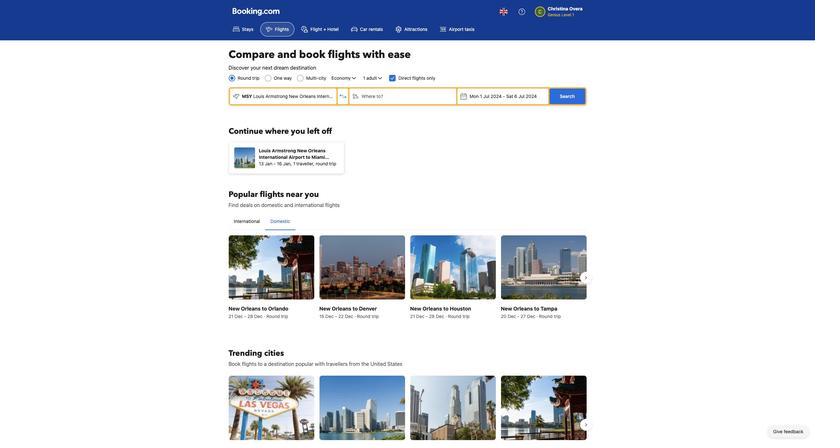 Task type: describe. For each thing, give the bounding box(es) containing it.
next
[[263, 65, 273, 71]]

christina
[[548, 6, 569, 11]]

- for new orleans to houston
[[426, 314, 428, 319]]

flights link
[[261, 22, 295, 36]]

27
[[521, 314, 526, 319]]

13 jan - 16 jan, 1 traveller, round trip
[[259, 161, 337, 166]]

orleans for new orleans to tampa
[[514, 306, 533, 312]]

orleans for new orleans to houston
[[423, 306, 443, 312]]

jan
[[265, 161, 273, 166]]

overa
[[570, 6, 583, 11]]

16
[[277, 161, 282, 166]]

taxis
[[465, 26, 475, 32]]

way
[[284, 75, 292, 81]]

one way
[[274, 75, 292, 81]]

car rentals
[[360, 26, 383, 32]]

deals
[[240, 202, 253, 208]]

orlando
[[268, 306, 289, 312]]

new for new orleans to houston
[[411, 306, 422, 312]]

where
[[362, 93, 376, 99]]

city
[[319, 75, 327, 81]]

miami, united states image
[[320, 376, 405, 440]]

louis armstrong new orleans international airport to miami international airport
[[259, 148, 326, 166]]

direct
[[399, 75, 411, 81]]

new orleans to orlando 21 dec - 28 dec · round trip
[[229, 306, 289, 319]]

round for new orleans to tampa
[[540, 314, 553, 319]]

economy
[[332, 75, 351, 81]]

1 jul from the left
[[484, 93, 490, 99]]

6 dec from the left
[[436, 314, 445, 319]]

0 vertical spatial armstrong
[[266, 93, 288, 99]]

stays
[[242, 26, 254, 32]]

new orleans to orlando image
[[229, 235, 314, 300]]

continue where you left off
[[229, 126, 332, 137]]

mon 1 jul 2024 - sat 6 jul 2024
[[470, 93, 537, 99]]

airport taxis link
[[435, 22, 481, 36]]

flights inside the 'compare and book flights with ease discover your next dream destination'
[[328, 48, 360, 62]]

direct flights only
[[399, 75, 436, 81]]

domestic button
[[265, 213, 296, 230]]

region containing new orleans to orlando
[[224, 233, 592, 323]]

trip for new orleans to orlando
[[281, 314, 288, 319]]

jan,
[[283, 161, 292, 166]]

1 inside christina overa genius level 1
[[573, 12, 575, 17]]

popular
[[296, 361, 314, 367]]

21 for new orleans to orlando
[[229, 314, 234, 319]]

trending
[[229, 348, 262, 359]]

flight + hotel link
[[296, 22, 344, 36]]

to inside louis armstrong new orleans international airport to miami international airport
[[306, 154, 311, 160]]

airport left where
[[345, 93, 359, 99]]

airport inside airport taxis "link"
[[449, 26, 464, 32]]

trip for new orleans to tampa
[[554, 314, 561, 319]]

hotel
[[328, 26, 339, 32]]

13
[[259, 161, 264, 166]]

find
[[229, 202, 239, 208]]

give feedback button
[[769, 426, 809, 438]]

flight
[[311, 26, 322, 32]]

round
[[316, 161, 328, 166]]

trip for new orleans to houston
[[463, 314, 470, 319]]

new orleans to denver image
[[320, 235, 405, 300]]

1 adult button
[[363, 74, 384, 82]]

search
[[560, 93, 575, 99]]

dream
[[274, 65, 289, 71]]

orleans inside louis armstrong new orleans international airport to miami international airport
[[308, 148, 326, 153]]

flights inside trending cities book flights to a destination popular with travellers from the united states
[[242, 361, 257, 367]]

continue
[[229, 126, 263, 137]]

sat
[[507, 93, 514, 99]]

domestic
[[271, 219, 291, 224]]

united
[[371, 361, 386, 367]]

orleans for new orleans to denver
[[332, 306, 352, 312]]

and inside popular flights near you find deals on domestic and international flights
[[285, 202, 293, 208]]

new for new orleans to orlando
[[229, 306, 240, 312]]

to for new orleans to houston
[[444, 306, 449, 312]]

round for new orleans to orlando
[[267, 314, 280, 319]]

new orleans to tampa 20 dec - 27 dec · round trip
[[501, 306, 561, 319]]

28 for houston
[[429, 314, 435, 319]]

domestic
[[262, 202, 283, 208]]

round for new orleans to denver
[[357, 314, 371, 319]]

trip right round
[[329, 161, 337, 166]]

international
[[295, 202, 324, 208]]

5 dec from the left
[[417, 314, 425, 319]]

where to?
[[362, 93, 383, 99]]

give feedback
[[774, 429, 804, 434]]

airport right '16'
[[289, 161, 305, 166]]

near
[[286, 189, 303, 200]]

attractions link
[[390, 22, 433, 36]]

left
[[307, 126, 320, 137]]

with inside the 'compare and book flights with ease discover your next dream destination'
[[363, 48, 385, 62]]

new inside louis armstrong new orleans international airport to miami international airport
[[297, 148, 307, 153]]

one
[[274, 75, 283, 81]]

discover
[[229, 65, 249, 71]]

orleans down multi-
[[300, 93, 316, 99]]

new orleans to tampa image
[[501, 235, 587, 300]]

to for new orleans to orlando
[[262, 306, 267, 312]]

only
[[427, 75, 436, 81]]

1 right jan,
[[293, 161, 295, 166]]

the
[[362, 361, 369, 367]]

21 for new orleans to houston
[[411, 314, 415, 319]]

2 2024 from the left
[[526, 93, 537, 99]]

multi-
[[307, 75, 319, 81]]

adult
[[367, 75, 377, 81]]

armstrong inside louis armstrong new orleans international airport to miami international airport
[[272, 148, 296, 153]]

states
[[388, 361, 403, 367]]

destination inside trending cities book flights to a destination popular with travellers from the united states
[[268, 361, 295, 367]]

ease
[[388, 48, 411, 62]]

level
[[562, 12, 572, 17]]

airport up 13 jan - 16 jan, 1 traveller, round trip
[[289, 154, 305, 160]]

international button
[[229, 213, 265, 230]]



Task type: locate. For each thing, give the bounding box(es) containing it.
give
[[774, 429, 783, 434]]

1 horizontal spatial 28
[[429, 314, 435, 319]]

to inside trending cities book flights to a destination popular with travellers from the united states
[[258, 361, 263, 367]]

- inside the new orleans to tampa 20 dec - 27 dec · round trip
[[518, 314, 520, 319]]

airport left taxis on the right top of the page
[[449, 26, 464, 32]]

new inside new orleans to denver 15 dec - 22 dec · round trip
[[320, 306, 331, 312]]

christina overa genius level 1
[[548, 6, 583, 17]]

round
[[238, 75, 251, 81], [267, 314, 280, 319], [357, 314, 371, 319], [448, 314, 462, 319], [540, 314, 553, 319]]

flight + hotel
[[311, 26, 339, 32]]

region
[[224, 233, 592, 323], [224, 373, 592, 444]]

1 21 from the left
[[229, 314, 234, 319]]

0 vertical spatial with
[[363, 48, 385, 62]]

msy louis armstrong new orleans international airport
[[242, 93, 359, 99]]

feedback
[[785, 429, 804, 434]]

2 region from the top
[[224, 373, 592, 444]]

to?
[[377, 93, 383, 99]]

and inside the 'compare and book flights with ease discover your next dream destination'
[[278, 48, 297, 62]]

28 for orlando
[[248, 314, 253, 319]]

orleans
[[300, 93, 316, 99], [308, 148, 326, 153], [241, 306, 261, 312], [332, 306, 352, 312], [423, 306, 443, 312], [514, 306, 533, 312]]

book
[[299, 48, 326, 62]]

with right popular
[[315, 361, 325, 367]]

· for tampa
[[537, 314, 538, 319]]

15
[[320, 314, 325, 319]]

and
[[278, 48, 297, 62], [285, 202, 293, 208]]

mon 1 jul 2024 - sat 6 jul 2024 button
[[458, 89, 549, 104]]

international
[[317, 93, 344, 99], [259, 154, 288, 160], [259, 161, 288, 166], [234, 219, 260, 224]]

to left denver
[[353, 306, 358, 312]]

4 dec from the left
[[345, 314, 354, 319]]

- inside new orleans to denver 15 dec - 22 dec · round trip
[[335, 314, 337, 319]]

· for orlando
[[264, 314, 265, 319]]

to left the a
[[258, 361, 263, 367]]

orleans up miami
[[308, 148, 326, 153]]

22
[[339, 314, 344, 319]]

0 horizontal spatial 2024
[[491, 93, 502, 99]]

genius
[[548, 12, 561, 17]]

traveller,
[[297, 161, 315, 166]]

new orleans to houston 21 dec - 28 dec · round trip
[[411, 306, 472, 319]]

3 dec from the left
[[326, 314, 334, 319]]

mon
[[470, 93, 479, 99]]

round down 'discover'
[[238, 75, 251, 81]]

1 vertical spatial you
[[305, 189, 319, 200]]

trip inside new orleans to houston 21 dec - 28 dec · round trip
[[463, 314, 470, 319]]

2024 right 6
[[526, 93, 537, 99]]

6
[[515, 93, 518, 99]]

- inside "dropdown button"
[[503, 93, 506, 99]]

rentals
[[369, 26, 383, 32]]

0 vertical spatial you
[[291, 126, 305, 137]]

your
[[251, 65, 261, 71]]

- inside new orleans to houston 21 dec - 28 dec · round trip
[[426, 314, 428, 319]]

flights down trending
[[242, 361, 257, 367]]

1 horizontal spatial jul
[[519, 93, 525, 99]]

popular flights near you find deals on domestic and international flights
[[229, 189, 340, 208]]

louis right msy
[[253, 93, 265, 99]]

1 28 from the left
[[248, 314, 253, 319]]

louis inside louis armstrong new orleans international airport to miami international airport
[[259, 148, 271, 153]]

armstrong
[[266, 93, 288, 99], [272, 148, 296, 153]]

2024
[[491, 93, 502, 99], [526, 93, 537, 99]]

round down tampa
[[540, 314, 553, 319]]

and down near
[[285, 202, 293, 208]]

popular
[[229, 189, 258, 200]]

trip down houston
[[463, 314, 470, 319]]

20
[[501, 314, 507, 319]]

international inside button
[[234, 219, 260, 224]]

4 · from the left
[[537, 314, 538, 319]]

on
[[254, 202, 260, 208]]

compare and book flights with ease discover your next dream destination
[[229, 48, 411, 71]]

trip
[[253, 75, 260, 81], [329, 161, 337, 166], [281, 314, 288, 319], [372, 314, 379, 319], [463, 314, 470, 319], [554, 314, 561, 319]]

2 · from the left
[[355, 314, 356, 319]]

round down houston
[[448, 314, 462, 319]]

21
[[229, 314, 234, 319], [411, 314, 415, 319]]

trip down denver
[[372, 314, 379, 319]]

orlando, united states image
[[501, 376, 587, 440]]

denver
[[359, 306, 377, 312]]

where to? button
[[350, 89, 457, 104]]

21 inside new orleans to houston 21 dec - 28 dec · round trip
[[411, 314, 415, 319]]

los angeles, united states image
[[411, 376, 496, 440]]

0 horizontal spatial 28
[[248, 314, 253, 319]]

search button
[[550, 89, 586, 104]]

stays link
[[227, 22, 259, 36]]

· inside new orleans to denver 15 dec - 22 dec · round trip
[[355, 314, 356, 319]]

to left houston
[[444, 306, 449, 312]]

+
[[324, 26, 326, 32]]

1 vertical spatial region
[[224, 373, 592, 444]]

trip for new orleans to denver
[[372, 314, 379, 319]]

jul right 6
[[519, 93, 525, 99]]

msy
[[242, 93, 252, 99]]

round for new orleans to houston
[[448, 314, 462, 319]]

round inside new orleans to houston 21 dec - 28 dec · round trip
[[448, 314, 462, 319]]

to left orlando
[[262, 306, 267, 312]]

1 dec from the left
[[235, 314, 243, 319]]

1 vertical spatial destination
[[268, 361, 295, 367]]

round down orlando
[[267, 314, 280, 319]]

1 right mon
[[480, 93, 483, 99]]

miami
[[312, 154, 325, 160]]

tampa
[[541, 306, 558, 312]]

with inside trending cities book flights to a destination popular with travellers from the united states
[[315, 361, 325, 367]]

orleans up 22
[[332, 306, 352, 312]]

flights up economy
[[328, 48, 360, 62]]

· inside the new orleans to tampa 20 dec - 27 dec · round trip
[[537, 314, 538, 319]]

flights left only
[[413, 75, 426, 81]]

car
[[360, 26, 368, 32]]

round inside the new orleans to orlando 21 dec - 28 dec · round trip
[[267, 314, 280, 319]]

travellers
[[326, 361, 348, 367]]

2 28 from the left
[[429, 314, 435, 319]]

· for houston
[[446, 314, 447, 319]]

1 horizontal spatial 21
[[411, 314, 415, 319]]

airport taxis
[[449, 26, 475, 32]]

you up international
[[305, 189, 319, 200]]

- for new orleans to denver
[[335, 314, 337, 319]]

- for new orleans to tampa
[[518, 314, 520, 319]]

orleans inside new orleans to denver 15 dec - 22 dec · round trip
[[332, 306, 352, 312]]

trending cities book flights to a destination popular with travellers from the united states
[[229, 348, 403, 367]]

louis
[[253, 93, 265, 99], [259, 148, 271, 153]]

7 dec from the left
[[508, 314, 516, 319]]

with
[[363, 48, 385, 62], [315, 361, 325, 367]]

orleans inside the new orleans to tampa 20 dec - 27 dec · round trip
[[514, 306, 533, 312]]

8 dec from the left
[[528, 314, 536, 319]]

3 · from the left
[[446, 314, 447, 319]]

car rentals link
[[346, 22, 389, 36]]

trip inside the new orleans to tampa 20 dec - 27 dec · round trip
[[554, 314, 561, 319]]

round trip
[[238, 75, 260, 81]]

1 vertical spatial louis
[[259, 148, 271, 153]]

orleans for new orleans to orlando
[[241, 306, 261, 312]]

1 vertical spatial with
[[315, 361, 325, 367]]

21 inside the new orleans to orlando 21 dec - 28 dec · round trip
[[229, 314, 234, 319]]

new orleans to houston image
[[411, 235, 496, 300]]

2 dec from the left
[[254, 314, 263, 319]]

airport
[[449, 26, 464, 32], [345, 93, 359, 99], [289, 154, 305, 160], [289, 161, 305, 166]]

jul
[[484, 93, 490, 99], [519, 93, 525, 99]]

0 horizontal spatial jul
[[484, 93, 490, 99]]

new orleans to denver 15 dec - 22 dec · round trip
[[320, 306, 379, 319]]

flights
[[328, 48, 360, 62], [413, 75, 426, 81], [260, 189, 284, 200], [325, 202, 340, 208], [242, 361, 257, 367]]

armstrong up jan,
[[272, 148, 296, 153]]

to left tampa
[[535, 306, 540, 312]]

to inside new orleans to denver 15 dec - 22 dec · round trip
[[353, 306, 358, 312]]

flights up "domestic"
[[260, 189, 284, 200]]

orleans up 27
[[514, 306, 533, 312]]

to
[[306, 154, 311, 160], [262, 306, 267, 312], [353, 306, 358, 312], [444, 306, 449, 312], [535, 306, 540, 312], [258, 361, 263, 367]]

new inside new orleans to houston 21 dec - 28 dec · round trip
[[411, 306, 422, 312]]

to inside new orleans to houston 21 dec - 28 dec · round trip
[[444, 306, 449, 312]]

and up dream
[[278, 48, 297, 62]]

trip inside new orleans to denver 15 dec - 22 dec · round trip
[[372, 314, 379, 319]]

1 inside "dropdown button"
[[480, 93, 483, 99]]

dec
[[235, 314, 243, 319], [254, 314, 263, 319], [326, 314, 334, 319], [345, 314, 354, 319], [417, 314, 425, 319], [436, 314, 445, 319], [508, 314, 516, 319], [528, 314, 536, 319]]

to inside the new orleans to tampa 20 dec - 27 dec · round trip
[[535, 306, 540, 312]]

booking.com logo image
[[233, 8, 280, 15], [233, 8, 280, 15]]

where
[[265, 126, 289, 137]]

· inside the new orleans to orlando 21 dec - 28 dec · round trip
[[264, 314, 265, 319]]

orleans inside new orleans to houston 21 dec - 28 dec · round trip
[[423, 306, 443, 312]]

from
[[349, 361, 360, 367]]

1 vertical spatial and
[[285, 202, 293, 208]]

2 jul from the left
[[519, 93, 525, 99]]

2024 left sat
[[491, 93, 502, 99]]

tab list containing international
[[229, 213, 587, 231]]

to for new orleans to tampa
[[535, 306, 540, 312]]

new for new orleans to tampa
[[501, 306, 513, 312]]

- for new orleans to orlando
[[244, 314, 246, 319]]

1 inside popup button
[[363, 75, 366, 81]]

las vegas, united states image
[[229, 376, 314, 440]]

destination inside the 'compare and book flights with ease discover your next dream destination'
[[290, 65, 317, 71]]

-
[[503, 93, 506, 99], [274, 161, 276, 166], [244, 314, 246, 319], [335, 314, 337, 319], [426, 314, 428, 319], [518, 314, 520, 319]]

· for denver
[[355, 314, 356, 319]]

new inside the new orleans to orlando 21 dec - 28 dec · round trip
[[229, 306, 240, 312]]

louis up 13
[[259, 148, 271, 153]]

0 vertical spatial destination
[[290, 65, 317, 71]]

trip inside the new orleans to orlando 21 dec - 28 dec · round trip
[[281, 314, 288, 319]]

28 inside the new orleans to orlando 21 dec - 28 dec · round trip
[[248, 314, 253, 319]]

· inside new orleans to houston 21 dec - 28 dec · round trip
[[446, 314, 447, 319]]

multi-city
[[307, 75, 327, 81]]

jul right mon
[[484, 93, 490, 99]]

1 · from the left
[[264, 314, 265, 319]]

1 horizontal spatial 2024
[[526, 93, 537, 99]]

1 adult
[[363, 75, 377, 81]]

compare
[[229, 48, 275, 62]]

0 horizontal spatial with
[[315, 361, 325, 367]]

orleans left orlando
[[241, 306, 261, 312]]

you inside popular flights near you find deals on domestic and international flights
[[305, 189, 319, 200]]

1 region from the top
[[224, 233, 592, 323]]

a
[[264, 361, 267, 367]]

flights
[[275, 26, 289, 32]]

1 left adult
[[363, 75, 366, 81]]

destination up multi-
[[290, 65, 317, 71]]

1 horizontal spatial with
[[363, 48, 385, 62]]

flights right international
[[325, 202, 340, 208]]

destination down cities
[[268, 361, 295, 367]]

0 vertical spatial louis
[[253, 93, 265, 99]]

round inside new orleans to denver 15 dec - 22 dec · round trip
[[357, 314, 371, 319]]

0 horizontal spatial 21
[[229, 314, 234, 319]]

you left the left
[[291, 126, 305, 137]]

28 inside new orleans to houston 21 dec - 28 dec · round trip
[[429, 314, 435, 319]]

tab list
[[229, 213, 587, 231]]

1 2024 from the left
[[491, 93, 502, 99]]

orleans left houston
[[423, 306, 443, 312]]

1 vertical spatial armstrong
[[272, 148, 296, 153]]

to up the traveller, in the left top of the page
[[306, 154, 311, 160]]

new for new orleans to denver
[[320, 306, 331, 312]]

to inside the new orleans to orlando 21 dec - 28 dec · round trip
[[262, 306, 267, 312]]

round down denver
[[357, 314, 371, 319]]

new inside the new orleans to tampa 20 dec - 27 dec · round trip
[[501, 306, 513, 312]]

orleans inside the new orleans to orlando 21 dec - 28 dec · round trip
[[241, 306, 261, 312]]

round inside the new orleans to tampa 20 dec - 27 dec · round trip
[[540, 314, 553, 319]]

trip down tampa
[[554, 314, 561, 319]]

to for new orleans to denver
[[353, 306, 358, 312]]

0 vertical spatial region
[[224, 233, 592, 323]]

- inside the new orleans to orlando 21 dec - 28 dec · round trip
[[244, 314, 246, 319]]

·
[[264, 314, 265, 319], [355, 314, 356, 319], [446, 314, 447, 319], [537, 314, 538, 319]]

book
[[229, 361, 241, 367]]

armstrong down one
[[266, 93, 288, 99]]

trip down your
[[253, 75, 260, 81]]

with up adult
[[363, 48, 385, 62]]

0 vertical spatial and
[[278, 48, 297, 62]]

1 down overa
[[573, 12, 575, 17]]

trip down orlando
[[281, 314, 288, 319]]

houston
[[450, 306, 472, 312]]

off
[[322, 126, 332, 137]]

28
[[248, 314, 253, 319], [429, 314, 435, 319]]

2 21 from the left
[[411, 314, 415, 319]]

cities
[[264, 348, 284, 359]]



Task type: vqa. For each thing, say whether or not it's contained in the screenshot.
for within get to your destination quickly and safely – no long lines for a taxi, no navigating public transit
no



